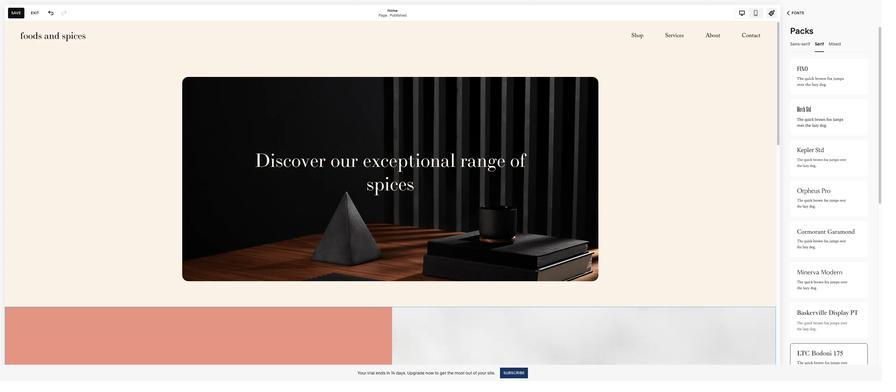 Task type: describe. For each thing, give the bounding box(es) containing it.
page
[[379, 13, 387, 17]]

jumps inside orpheus pro the quick brown fox jumps over the lazy dog.
[[830, 198, 839, 203]]

·
[[388, 13, 389, 17]]

your trial ends in 14 days. upgrade now to get the most out of your site.
[[358, 371, 495, 376]]

quick inside orpheus pro the quick brown fox jumps over the lazy dog.
[[804, 198, 812, 203]]

tab list containing sans-serif
[[790, 36, 868, 52]]

5 the from the top
[[797, 239, 803, 244]]

over inside ltc bodoni 175 the quick brown fox jumps over the lazy dog.
[[841, 361, 848, 367]]

birch
[[797, 106, 805, 114]]

the right get
[[447, 371, 454, 376]]

baskerville
[[797, 309, 827, 318]]

the inside fino the quick brown fox jumps over the lazy dog.
[[805, 82, 811, 88]]

exit
[[31, 11, 39, 15]]

lazy inside orpheus pro the quick brown fox jumps over the lazy dog.
[[803, 204, 808, 209]]

of
[[473, 371, 477, 376]]

fino the quick brown fox jumps over the lazy dog.
[[797, 65, 844, 88]]

dog. inside orpheus pro the quick brown fox jumps over the lazy dog.
[[809, 204, 816, 209]]

the down cormorant
[[797, 245, 802, 250]]

minerva modern
[[797, 268, 843, 277]]

quick inside fino the quick brown fox jumps over the lazy dog.
[[805, 76, 814, 82]]

orpheus pro the quick brown fox jumps over the lazy dog.
[[797, 186, 846, 209]]

fino
[[797, 65, 808, 73]]

your
[[358, 371, 366, 376]]

trial
[[367, 371, 375, 376]]

out
[[466, 371, 472, 376]]

display
[[829, 309, 849, 318]]

std for birch std
[[806, 106, 811, 114]]

sans-
[[790, 41, 801, 47]]

0 vertical spatial tab list
[[735, 8, 763, 18]]

fox inside fino the quick brown fox jumps over the lazy dog.
[[827, 76, 833, 82]]

jumps inside ltc bodoni 175 the quick brown fox jumps over the lazy dog.
[[831, 361, 840, 367]]

mixed
[[829, 41, 841, 47]]

the inside ltc bodoni 175 the quick brown fox jumps over the lazy dog.
[[797, 367, 802, 373]]

to
[[435, 371, 439, 376]]

brown inside orpheus pro the quick brown fox jumps over the lazy dog.
[[813, 198, 823, 203]]

the down minerva
[[797, 286, 802, 291]]

home
[[387, 8, 398, 13]]

mixed button
[[829, 36, 841, 52]]

exit button
[[28, 8, 42, 18]]

the inside ltc bodoni 175 the quick brown fox jumps over the lazy dog.
[[797, 361, 804, 367]]

get
[[440, 371, 446, 376]]

over inside orpheus pro the quick brown fox jumps over the lazy dog.
[[840, 198, 846, 203]]

save button
[[8, 8, 24, 18]]

the quick brown fox jumps over the lazy dog. for cormorant
[[797, 239, 846, 250]]

sans-serif button
[[790, 36, 810, 52]]

fox inside orpheus pro the quick brown fox jumps over the lazy dog.
[[824, 198, 829, 203]]

the quick brown fox jumps over the lazy dog. for minerva
[[797, 280, 848, 291]]

the down baskerville
[[797, 327, 802, 332]]

the quick brown fox jumps over the lazy dog. for kepler
[[797, 158, 847, 168]]

baskerville display pt
[[797, 309, 858, 318]]

the inside orpheus pro the quick brown fox jumps over the lazy dog.
[[797, 204, 802, 209]]

the inside orpheus pro the quick brown fox jumps over the lazy dog.
[[797, 198, 803, 203]]

7 the from the top
[[797, 321, 803, 326]]

subscribe button
[[500, 368, 528, 379]]

birch std
[[797, 106, 811, 114]]

the inside fino the quick brown fox jumps over the lazy dog.
[[797, 76, 804, 82]]

over inside fino the quick brown fox jumps over the lazy dog.
[[797, 82, 804, 88]]



Task type: vqa. For each thing, say whether or not it's contained in the screenshot.
Fast
no



Task type: locate. For each thing, give the bounding box(es) containing it.
brown inside fino the quick brown fox jumps over the lazy dog.
[[815, 76, 826, 82]]

1 vertical spatial tab list
[[790, 36, 868, 52]]

days.
[[396, 371, 406, 376]]

dog.
[[820, 82, 827, 88], [820, 123, 827, 128], [810, 164, 816, 168], [809, 204, 816, 209], [809, 245, 816, 250], [811, 286, 817, 291], [810, 327, 816, 332], [810, 367, 817, 373]]

the down kepler
[[797, 164, 802, 168]]

serif button
[[815, 36, 824, 52]]

the
[[797, 76, 804, 82], [797, 117, 804, 122], [797, 158, 803, 162], [797, 198, 803, 203], [797, 239, 803, 244], [797, 280, 803, 285], [797, 321, 803, 326], [797, 361, 804, 367]]

pt
[[850, 309, 858, 318]]

std
[[806, 106, 811, 114], [815, 147, 824, 154]]

5 the quick brown fox jumps over the lazy dog. from the top
[[797, 321, 847, 332]]

1 horizontal spatial tab list
[[790, 36, 868, 52]]

serif
[[801, 41, 810, 47]]

minerva
[[797, 268, 819, 277]]

14
[[391, 371, 395, 376]]

the down orpheus
[[797, 198, 803, 203]]

ltc bodoni 175 the quick brown fox jumps over the lazy dog.
[[797, 350, 848, 373]]

quick down cormorant
[[804, 239, 812, 244]]

jumps
[[833, 76, 844, 82], [833, 117, 843, 122], [829, 158, 839, 162], [830, 198, 839, 203], [830, 239, 839, 244], [830, 280, 840, 285], [830, 321, 840, 326], [831, 361, 840, 367]]

quick inside ltc bodoni 175 the quick brown fox jumps over the lazy dog.
[[805, 361, 813, 367]]

std right kepler
[[815, 147, 824, 154]]

the quick brown fox jumps over the lazy dog. down minerva modern at bottom right
[[797, 280, 848, 291]]

fox
[[827, 76, 833, 82], [827, 117, 832, 122], [824, 158, 829, 162], [824, 198, 829, 203], [824, 239, 829, 244], [825, 280, 829, 285], [824, 321, 829, 326], [825, 361, 830, 367]]

upgrade
[[407, 371, 425, 376]]

modern
[[821, 268, 843, 277]]

the down orpheus
[[797, 204, 802, 209]]

most
[[455, 371, 465, 376]]

the down fino in the right top of the page
[[805, 82, 811, 88]]

dog. inside ltc bodoni 175 the quick brown fox jumps over the lazy dog.
[[810, 367, 817, 373]]

4 the from the top
[[797, 198, 803, 203]]

the down minerva
[[797, 280, 803, 285]]

quick
[[805, 76, 814, 82], [805, 117, 814, 122], [804, 158, 812, 162], [804, 198, 812, 203], [804, 239, 812, 244], [804, 280, 813, 285], [804, 321, 813, 326], [805, 361, 813, 367]]

std for kepler std
[[815, 147, 824, 154]]

cormorant
[[797, 228, 826, 236]]

kepler std
[[797, 147, 824, 154]]

quick down kepler std at the top right of the page
[[804, 158, 812, 162]]

dog. inside fino the quick brown fox jumps over the lazy dog.
[[820, 82, 827, 88]]

the down birch std
[[805, 123, 811, 128]]

8 the from the top
[[797, 361, 804, 367]]

quick down minerva
[[804, 280, 813, 285]]

0 horizontal spatial tab list
[[735, 8, 763, 18]]

the
[[805, 82, 811, 88], [805, 123, 811, 128], [797, 164, 802, 168], [797, 204, 802, 209], [797, 245, 802, 250], [797, 286, 802, 291], [797, 327, 802, 332], [797, 367, 802, 373], [447, 371, 454, 376]]

the down baskerville
[[797, 321, 803, 326]]

the down ltc
[[797, 367, 802, 373]]

2 the quick brown fox jumps over the lazy dog. from the top
[[797, 158, 847, 168]]

garamond
[[828, 228, 855, 236]]

std right birch
[[806, 106, 811, 114]]

published
[[390, 13, 407, 17]]

the quick brown fox jumps over the lazy dog. down kepler std at the top right of the page
[[797, 158, 847, 168]]

the quick brown fox jumps over the lazy dog. for baskerville
[[797, 321, 847, 332]]

the quick brown fox jumps over the lazy dog. down baskerville display pt
[[797, 321, 847, 332]]

the down kepler
[[797, 158, 803, 162]]

sans-serif
[[790, 41, 810, 47]]

the down birch
[[797, 117, 804, 122]]

1 horizontal spatial std
[[815, 147, 824, 154]]

the quick brown fox jumps over the lazy dog. for birch
[[797, 117, 843, 128]]

tab list
[[735, 8, 763, 18], [790, 36, 868, 52]]

quick down birch std
[[805, 117, 814, 122]]

bodoni
[[812, 350, 832, 358]]

ltc
[[797, 350, 810, 358]]

175
[[833, 350, 843, 358]]

lazy inside ltc bodoni 175 the quick brown fox jumps over the lazy dog.
[[803, 367, 809, 373]]

fonts button
[[780, 7, 811, 20]]

save
[[11, 11, 21, 15]]

packs
[[790, 26, 814, 36]]

brown
[[815, 76, 826, 82], [815, 117, 826, 122], [813, 158, 823, 162], [813, 198, 823, 203], [813, 239, 823, 244], [814, 280, 824, 285], [813, 321, 823, 326], [814, 361, 824, 367]]

now
[[426, 371, 434, 376]]

quick down baskerville
[[804, 321, 813, 326]]

2 the from the top
[[797, 117, 804, 122]]

in
[[386, 371, 390, 376]]

kepler
[[797, 147, 814, 154]]

ends
[[376, 371, 385, 376]]

fox inside ltc bodoni 175 the quick brown fox jumps over the lazy dog.
[[825, 361, 830, 367]]

orpheus
[[797, 186, 820, 197]]

brown inside ltc bodoni 175 the quick brown fox jumps over the lazy dog.
[[814, 361, 824, 367]]

the down ltc
[[797, 361, 804, 367]]

1 the quick brown fox jumps over the lazy dog. from the top
[[797, 117, 843, 128]]

lazy inside fino the quick brown fox jumps over the lazy dog.
[[812, 82, 819, 88]]

0 horizontal spatial std
[[806, 106, 811, 114]]

the quick brown fox jumps over the lazy dog. down birch std
[[797, 117, 843, 128]]

4 the quick brown fox jumps over the lazy dog. from the top
[[797, 280, 848, 291]]

the quick brown fox jumps over the lazy dog. down cormorant garamond
[[797, 239, 846, 250]]

pro
[[822, 186, 831, 197]]

1 vertical spatial std
[[815, 147, 824, 154]]

the down fino in the right top of the page
[[797, 76, 804, 82]]

home page · published
[[379, 8, 407, 17]]

quick down fino in the right top of the page
[[805, 76, 814, 82]]

serif
[[815, 41, 824, 47]]

3 the from the top
[[797, 158, 803, 162]]

the down cormorant
[[797, 239, 803, 244]]

the quick brown fox jumps over the lazy dog.
[[797, 117, 843, 128], [797, 158, 847, 168], [797, 239, 846, 250], [797, 280, 848, 291], [797, 321, 847, 332]]

quick down ltc
[[805, 361, 813, 367]]

quick down orpheus
[[804, 198, 812, 203]]

cormorant garamond
[[797, 228, 855, 236]]

0 vertical spatial std
[[806, 106, 811, 114]]

1 the from the top
[[797, 76, 804, 82]]

3 the quick brown fox jumps over the lazy dog. from the top
[[797, 239, 846, 250]]

fonts
[[792, 11, 804, 15]]

subscribe
[[503, 371, 525, 375]]

site.
[[487, 371, 495, 376]]

over
[[797, 82, 804, 88], [797, 123, 804, 128], [840, 158, 847, 162], [840, 198, 846, 203], [840, 239, 846, 244], [841, 280, 848, 285], [840, 321, 847, 326], [841, 361, 848, 367]]

your
[[478, 371, 486, 376]]

lazy
[[812, 82, 819, 88], [812, 123, 819, 128], [803, 164, 809, 168], [803, 204, 808, 209], [803, 245, 808, 250], [803, 286, 810, 291], [803, 327, 809, 332], [803, 367, 809, 373]]

jumps inside fino the quick brown fox jumps over the lazy dog.
[[833, 76, 844, 82]]

6 the from the top
[[797, 280, 803, 285]]



